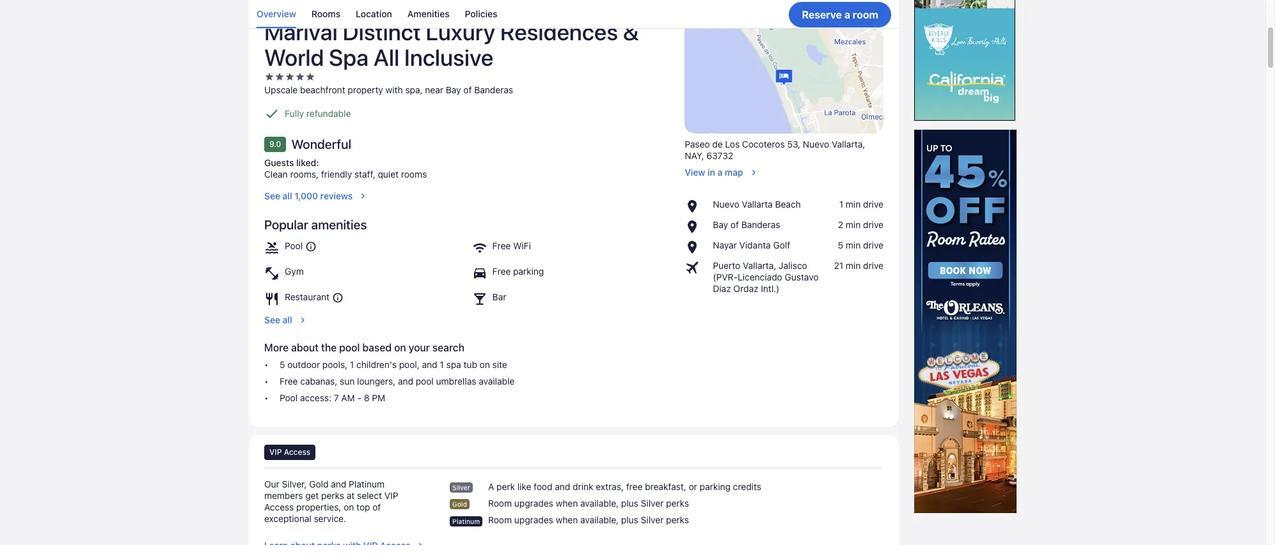 Task type: describe. For each thing, give the bounding box(es) containing it.
quiet
[[378, 169, 399, 180]]

nuevo inside paseo de los cocoteros 53, nuevo vallarta, nay, 63732
[[803, 139, 829, 150]]

select
[[357, 491, 382, 501]]

pm
[[372, 393, 385, 404]]

pool button
[[285, 240, 317, 253]]

marival distinct luxury residences & world spa all inclusive
[[264, 18, 639, 71]]

upscale
[[264, 84, 298, 95]]

site
[[492, 359, 507, 370]]

7
[[334, 393, 339, 404]]

1 vertical spatial nuevo
[[713, 199, 739, 210]]

in
[[708, 167, 715, 178]]

vip access for marival
[[269, 1, 310, 11]]

theme default image
[[332, 292, 344, 304]]

&
[[623, 18, 639, 45]]

21 min drive
[[834, 260, 884, 271]]

2 xsmall image from the left
[[274, 72, 285, 82]]

free for popular amenities
[[492, 240, 511, 251]]

free
[[626, 482, 643, 493]]

8
[[364, 393, 370, 404]]

free parking
[[492, 266, 544, 277]]

free for more about the pool based on your search
[[280, 376, 298, 387]]

3 xsmall image from the left
[[285, 72, 295, 82]]

a
[[488, 482, 494, 493]]

63732
[[707, 150, 733, 161]]

paseo de los cocoteros 53, nuevo vallarta, nay, 63732
[[685, 139, 865, 161]]

distinct
[[343, 18, 421, 45]]

spa
[[446, 359, 461, 370]]

gold inside our silver, gold and platinum members get perks at select vip access properties, on top of exceptional service.
[[309, 479, 329, 490]]

loungers,
[[357, 376, 396, 387]]

5 outdoor pools, 1 children's pool, and 1 spa tub on site
[[280, 359, 507, 370]]

banderas inside list
[[741, 219, 780, 230]]

5 outdoor pools, 1 children's pool, and 1 spa tub on site list item
[[264, 359, 669, 371]]

location
[[356, 8, 392, 19]]

reviews
[[320, 191, 353, 201]]

list containing 5 outdoor pools, 1 children's pool, and 1 spa tub on site
[[264, 359, 669, 404]]

service.
[[314, 514, 346, 525]]

vallarta
[[742, 199, 773, 210]]

on inside our silver, gold and platinum members get perks at select vip access properties, on top of exceptional service.
[[344, 502, 354, 513]]

1 vertical spatial gold
[[452, 501, 467, 509]]

vip for our
[[269, 448, 282, 457]]

amenities
[[407, 8, 450, 19]]

plus for gold
[[621, 498, 638, 509]]

vip for marival
[[269, 1, 282, 11]]

free wifi
[[492, 240, 531, 251]]

1 min drive
[[839, 199, 884, 210]]

residences
[[500, 18, 618, 45]]

1 xsmall image from the left
[[264, 72, 274, 82]]

5 for 5 min drive
[[838, 240, 843, 251]]

room
[[853, 9, 878, 20]]

get
[[305, 491, 319, 501]]

airport image
[[685, 260, 708, 276]]

all for see all 1,000 reviews
[[283, 191, 292, 201]]

a inside 'button'
[[844, 9, 850, 20]]

theme default image
[[305, 241, 317, 253]]

properties,
[[296, 502, 341, 513]]

21
[[834, 260, 843, 271]]

drive for 5 min drive
[[863, 240, 884, 251]]

and right food
[[555, 482, 570, 493]]

popular amenities
[[264, 217, 367, 232]]

of inside list
[[731, 219, 739, 230]]

pool for pool access: 7 am - 8 pm
[[280, 393, 298, 404]]

perks inside our silver, gold and platinum members get perks at select vip access properties, on top of exceptional service.
[[321, 491, 344, 501]]

nay,
[[685, 150, 704, 161]]

bay inside list
[[713, 219, 728, 230]]

see for see all
[[264, 315, 280, 326]]

bay of banderas
[[713, 219, 780, 230]]

children's
[[356, 359, 397, 370]]

beachfront
[[300, 84, 345, 95]]

perk
[[497, 482, 515, 493]]

rooms link
[[311, 0, 340, 28]]

intl.)
[[761, 283, 780, 294]]

all
[[373, 44, 399, 71]]

room for platinum
[[488, 515, 512, 526]]

1 horizontal spatial parking
[[700, 482, 731, 493]]

nayar
[[713, 240, 737, 251]]

free cabanas, sun loungers, and pool umbrellas available list item
[[264, 376, 669, 388]]

policies link
[[465, 0, 497, 28]]

members
[[264, 491, 303, 501]]

1 horizontal spatial medium image
[[415, 541, 426, 546]]

5 xsmall image from the left
[[305, 72, 315, 82]]

popular
[[264, 217, 308, 232]]

tub
[[464, 359, 477, 370]]

silver,
[[282, 479, 307, 490]]

policies
[[465, 8, 497, 19]]

list containing nuevo vallarta beach
[[685, 199, 884, 295]]

inclusive
[[404, 44, 493, 71]]

puerto vallarta, jalisco (pvr-licenciado gustavo diaz ordaz intl.)
[[713, 260, 819, 294]]

friendly
[[321, 169, 352, 180]]

drive for 21 min drive
[[863, 260, 884, 271]]

and inside our silver, gold and platinum members get perks at select vip access properties, on top of exceptional service.
[[331, 479, 346, 490]]

0 horizontal spatial 1
[[350, 359, 354, 370]]

outdoor
[[287, 359, 320, 370]]

guests
[[264, 157, 294, 168]]

jalisco
[[779, 260, 807, 271]]

pool inside list item
[[416, 376, 434, 387]]

exceptional
[[264, 514, 311, 525]]

restaurant button
[[285, 292, 344, 304]]

2 horizontal spatial 1
[[839, 199, 843, 210]]

all for see all
[[283, 315, 292, 326]]

licenciado
[[738, 272, 782, 283]]

silver for platinum
[[641, 515, 664, 526]]

world
[[264, 44, 324, 71]]

our
[[264, 479, 280, 490]]

wifi
[[513, 240, 531, 251]]

property
[[348, 84, 383, 95]]

1 horizontal spatial on
[[394, 342, 406, 354]]

wonderful element
[[291, 137, 351, 152]]

(pvr-
[[713, 272, 738, 283]]

9.0
[[269, 139, 281, 149]]

pool access: 7 am - 8 pm
[[280, 393, 385, 404]]

5 min drive
[[838, 240, 884, 251]]

0 horizontal spatial banderas
[[474, 84, 513, 95]]

upscale beachfront property with spa, near bay of banderas
[[264, 84, 513, 95]]



Task type: vqa. For each thing, say whether or not it's contained in the screenshot.
night associated with $221
no



Task type: locate. For each thing, give the bounding box(es) containing it.
1 vertical spatial pool
[[280, 393, 298, 404]]

rooms,
[[290, 169, 319, 180]]

0 vertical spatial room
[[488, 498, 512, 509]]

of
[[463, 84, 472, 95], [731, 219, 739, 230], [373, 502, 381, 513]]

min right 2
[[846, 219, 861, 230]]

xsmall image
[[264, 72, 274, 82], [274, 72, 285, 82], [285, 72, 295, 82], [295, 72, 305, 82], [305, 72, 315, 82]]

0 vertical spatial parking
[[513, 266, 544, 277]]

drive down the 5 min drive
[[863, 260, 884, 271]]

1 left spa
[[440, 359, 444, 370]]

and down your
[[422, 359, 437, 370]]

min for 1
[[846, 199, 861, 210]]

all left 1,000 at the top of page
[[283, 191, 292, 201]]

pool
[[339, 342, 360, 354], [416, 376, 434, 387]]

2 horizontal spatial on
[[480, 359, 490, 370]]

1 vertical spatial on
[[480, 359, 490, 370]]

room upgrades when available, plus silver perks
[[488, 498, 689, 509], [488, 515, 689, 526]]

1 room upgrades when available, plus silver perks from the top
[[488, 498, 689, 509]]

4 drive from the top
[[863, 260, 884, 271]]

vip up marival
[[269, 1, 282, 11]]

1 vertical spatial banderas
[[741, 219, 780, 230]]

all inside button
[[283, 191, 292, 201]]

0 vertical spatial vip
[[269, 1, 282, 11]]

1 upgrades from the top
[[514, 498, 553, 509]]

0 vertical spatial of
[[463, 84, 472, 95]]

0 vertical spatial when
[[556, 498, 578, 509]]

1 vertical spatial silver
[[641, 498, 664, 509]]

2 plus from the top
[[621, 515, 638, 526]]

and up properties,
[[331, 479, 346, 490]]

fully refundable
[[285, 108, 351, 119]]

1 vertical spatial all
[[283, 315, 292, 326]]

1 horizontal spatial pool
[[416, 376, 434, 387]]

2 available, from the top
[[580, 515, 619, 526]]

min for 2
[[846, 219, 861, 230]]

rooms
[[311, 8, 340, 19]]

popular location image down popular location icon
[[685, 219, 708, 235]]

a left room
[[844, 9, 850, 20]]

cocoteros
[[742, 139, 785, 150]]

1 horizontal spatial vallarta,
[[832, 139, 865, 150]]

vip access for our
[[269, 448, 310, 457]]

nuevo right the 53,
[[803, 139, 829, 150]]

see for see all 1,000 reviews
[[264, 191, 280, 201]]

search
[[432, 342, 464, 354]]

upgrades for platinum
[[514, 515, 553, 526]]

or
[[689, 482, 697, 493]]

0 vertical spatial see
[[264, 191, 280, 201]]

3 min from the top
[[846, 240, 861, 251]]

1 up 2
[[839, 199, 843, 210]]

1 vertical spatial free
[[492, 266, 511, 277]]

medium image inside see all 1,000 reviews button
[[358, 191, 368, 201]]

1 drive from the top
[[863, 199, 884, 210]]

nayar vidanta golf
[[713, 240, 790, 251]]

parking down wifi
[[513, 266, 544, 277]]

2 popular location image from the top
[[685, 240, 708, 255]]

1 min from the top
[[846, 199, 861, 210]]

breakfast,
[[645, 482, 686, 493]]

medium image
[[297, 315, 307, 326], [415, 541, 426, 546]]

1 see from the top
[[264, 191, 280, 201]]

of right near
[[463, 84, 472, 95]]

on down at at the bottom left
[[344, 502, 354, 513]]

list
[[249, 0, 899, 28], [685, 199, 884, 295], [264, 359, 669, 404]]

available, for platinum
[[580, 515, 619, 526]]

pool left access:
[[280, 393, 298, 404]]

1 vertical spatial vip
[[269, 448, 282, 457]]

on inside list item
[[480, 359, 490, 370]]

medium image for see all 1,000 reviews
[[358, 191, 368, 201]]

access for marival
[[284, 1, 310, 11]]

room
[[488, 498, 512, 509], [488, 515, 512, 526]]

when for platinum
[[556, 515, 578, 526]]

perks
[[321, 491, 344, 501], [666, 498, 689, 509], [666, 515, 689, 526]]

1 horizontal spatial nuevo
[[803, 139, 829, 150]]

perks for gold
[[666, 498, 689, 509]]

vallarta, right the 53,
[[832, 139, 865, 150]]

medium image
[[748, 168, 759, 178], [358, 191, 368, 201]]

see inside button
[[264, 315, 280, 326]]

bay right near
[[446, 84, 461, 95]]

2 upgrades from the top
[[514, 515, 553, 526]]

list containing overview
[[249, 0, 899, 28]]

1 room from the top
[[488, 498, 512, 509]]

2 vertical spatial vip
[[384, 491, 398, 501]]

room upgrades when available, plus silver perks for gold
[[488, 498, 689, 509]]

pool access: 7 am - 8 pm list item
[[264, 393, 669, 404]]

1 horizontal spatial 1
[[440, 359, 444, 370]]

drive for 2 min drive
[[863, 219, 884, 230]]

0 vertical spatial upgrades
[[514, 498, 553, 509]]

all inside button
[[283, 315, 292, 326]]

access down members
[[264, 502, 294, 513]]

of up nayar
[[731, 219, 739, 230]]

1 when from the top
[[556, 498, 578, 509]]

bar
[[492, 292, 506, 303]]

2 vertical spatial list
[[264, 359, 669, 404]]

vallarta, up licenciado on the right of the page
[[743, 260, 776, 271]]

staff,
[[354, 169, 375, 180]]

vallarta, inside puerto vallarta, jalisco (pvr-licenciado gustavo diaz ordaz intl.)
[[743, 260, 776, 271]]

min up 21 min drive on the top of the page
[[846, 240, 861, 251]]

0 horizontal spatial medium image
[[297, 315, 307, 326]]

amenities
[[311, 217, 367, 232]]

1 vertical spatial platinum
[[452, 518, 480, 526]]

on right tub
[[480, 359, 490, 370]]

4 xsmall image from the left
[[295, 72, 305, 82]]

fully
[[285, 108, 304, 119]]

0 vertical spatial 5
[[838, 240, 843, 251]]

see inside button
[[264, 191, 280, 201]]

drive down 1 min drive
[[863, 219, 884, 230]]

1 vertical spatial of
[[731, 219, 739, 230]]

banderas down inclusive
[[474, 84, 513, 95]]

paseo
[[685, 139, 710, 150]]

upgrades
[[514, 498, 553, 509], [514, 515, 553, 526]]

and inside list item
[[398, 376, 413, 387]]

extras,
[[596, 482, 624, 493]]

vidanta
[[739, 240, 771, 251]]

2 min from the top
[[846, 219, 861, 230]]

access up 'silver,'
[[284, 448, 310, 457]]

access:
[[300, 393, 331, 404]]

4 min from the top
[[846, 260, 861, 271]]

1 vertical spatial available,
[[580, 515, 619, 526]]

min for 5
[[846, 240, 861, 251]]

1 vertical spatial room
[[488, 515, 512, 526]]

1 horizontal spatial a
[[844, 9, 850, 20]]

vip access up 'silver,'
[[269, 448, 310, 457]]

see down clean
[[264, 191, 280, 201]]

0 vertical spatial banderas
[[474, 84, 513, 95]]

access inside our silver, gold and platinum members get perks at select vip access properties, on top of exceptional service.
[[264, 502, 294, 513]]

1 vertical spatial 5
[[280, 359, 285, 370]]

1 right pools,
[[350, 359, 354, 370]]

0 horizontal spatial a
[[718, 167, 722, 178]]

refundable
[[306, 108, 351, 119]]

map
[[725, 167, 743, 178]]

0 horizontal spatial of
[[373, 502, 381, 513]]

2 horizontal spatial of
[[731, 219, 739, 230]]

silver
[[452, 484, 470, 492], [641, 498, 664, 509], [641, 515, 664, 526]]

popular location image
[[685, 199, 708, 214]]

perks for platinum
[[666, 515, 689, 526]]

1 horizontal spatial platinum
[[452, 518, 480, 526]]

all up more
[[283, 315, 292, 326]]

available,
[[580, 498, 619, 509], [580, 515, 619, 526]]

2 when from the top
[[556, 515, 578, 526]]

of inside our silver, gold and platinum members get perks at select vip access properties, on top of exceptional service.
[[373, 502, 381, 513]]

sun
[[340, 376, 355, 387]]

bay up nayar
[[713, 219, 728, 230]]

luxury
[[426, 18, 495, 45]]

1 plus from the top
[[621, 498, 638, 509]]

free up the bar at the left bottom of the page
[[492, 266, 511, 277]]

pool right the
[[339, 342, 360, 354]]

1 horizontal spatial gold
[[452, 501, 467, 509]]

2 vip access from the top
[[269, 448, 310, 457]]

of right top
[[373, 502, 381, 513]]

with
[[386, 84, 403, 95]]

1 vertical spatial parking
[[700, 482, 731, 493]]

2 vertical spatial silver
[[641, 515, 664, 526]]

silver for gold
[[641, 498, 664, 509]]

parking
[[513, 266, 544, 277], [700, 482, 731, 493]]

pool inside button
[[285, 240, 303, 251]]

1 popular location image from the top
[[685, 219, 708, 235]]

0 horizontal spatial pool
[[339, 342, 360, 354]]

0 horizontal spatial nuevo
[[713, 199, 739, 210]]

see
[[264, 191, 280, 201], [264, 315, 280, 326]]

a right in
[[718, 167, 722, 178]]

1 vertical spatial list
[[685, 199, 884, 295]]

available, for gold
[[580, 498, 619, 509]]

vip right select
[[384, 491, 398, 501]]

reserve a room button
[[789, 2, 891, 27]]

min up 2 min drive
[[846, 199, 861, 210]]

ordaz
[[733, 283, 758, 294]]

2 room from the top
[[488, 515, 512, 526]]

upgrades for gold
[[514, 498, 553, 509]]

de
[[712, 139, 723, 150]]

1 vertical spatial upgrades
[[514, 515, 553, 526]]

on
[[394, 342, 406, 354], [480, 359, 490, 370], [344, 502, 354, 513]]

clean
[[264, 169, 288, 180]]

see all button
[[264, 307, 669, 326]]

min for 21
[[846, 260, 861, 271]]

see all 1,000 reviews
[[264, 191, 353, 201]]

when for gold
[[556, 498, 578, 509]]

nuevo up bay of banderas
[[713, 199, 739, 210]]

0 vertical spatial plus
[[621, 498, 638, 509]]

medium image down 'staff,' at top
[[358, 191, 368, 201]]

1 vip access from the top
[[269, 1, 310, 11]]

0 vertical spatial silver
[[452, 484, 470, 492]]

food
[[534, 482, 552, 493]]

popular location image
[[685, 219, 708, 235], [685, 240, 708, 255]]

room for gold
[[488, 498, 512, 509]]

medium image for view in a map
[[748, 168, 759, 178]]

2 vertical spatial free
[[280, 376, 298, 387]]

0 horizontal spatial parking
[[513, 266, 544, 277]]

drive up 2 min drive
[[863, 199, 884, 210]]

1 horizontal spatial bay
[[713, 219, 728, 230]]

platinum
[[349, 479, 385, 490], [452, 518, 480, 526]]

see all
[[264, 315, 292, 326]]

our silver, gold and platinum members get perks at select vip access properties, on top of exceptional service.
[[264, 479, 398, 525]]

0 horizontal spatial gold
[[309, 479, 329, 490]]

access up marival
[[284, 1, 310, 11]]

0 vertical spatial pool
[[285, 240, 303, 251]]

1 vertical spatial when
[[556, 515, 578, 526]]

1 vertical spatial medium image
[[358, 191, 368, 201]]

vip access up marival
[[269, 1, 310, 11]]

0 vertical spatial pool
[[339, 342, 360, 354]]

0 vertical spatial available,
[[580, 498, 619, 509]]

overview
[[257, 8, 296, 19]]

los
[[725, 139, 740, 150]]

5 down 2
[[838, 240, 843, 251]]

0 horizontal spatial vallarta,
[[743, 260, 776, 271]]

a inside button
[[718, 167, 722, 178]]

on up 5 outdoor pools, 1 children's pool, and 1 spa tub on site
[[394, 342, 406, 354]]

at
[[347, 491, 355, 501]]

the
[[321, 342, 337, 354]]

0 vertical spatial free
[[492, 240, 511, 251]]

free cabanas, sun loungers, and pool umbrellas available
[[280, 376, 515, 387]]

2 see from the top
[[264, 315, 280, 326]]

2 vertical spatial access
[[264, 502, 294, 513]]

all
[[283, 191, 292, 201], [283, 315, 292, 326]]

parking right or
[[700, 482, 731, 493]]

1 vertical spatial a
[[718, 167, 722, 178]]

3 drive from the top
[[863, 240, 884, 251]]

1 vertical spatial vallarta,
[[743, 260, 776, 271]]

2 all from the top
[[283, 315, 292, 326]]

popular location image for bay
[[685, 219, 708, 235]]

1 horizontal spatial of
[[463, 84, 472, 95]]

rooms
[[401, 169, 427, 180]]

2 vertical spatial on
[[344, 502, 354, 513]]

gustavo
[[785, 272, 819, 283]]

drive for 1 min drive
[[863, 199, 884, 210]]

pools,
[[322, 359, 348, 370]]

1 horizontal spatial 5
[[838, 240, 843, 251]]

more
[[264, 342, 289, 354]]

free down outdoor
[[280, 376, 298, 387]]

banderas down vallarta
[[741, 219, 780, 230]]

2 room upgrades when available, plus silver perks from the top
[[488, 515, 689, 526]]

0 vertical spatial on
[[394, 342, 406, 354]]

more about the pool based on your search
[[264, 342, 464, 354]]

2 vertical spatial of
[[373, 502, 381, 513]]

top
[[356, 502, 370, 513]]

0 vertical spatial nuevo
[[803, 139, 829, 150]]

free inside list item
[[280, 376, 298, 387]]

pool inside list item
[[280, 393, 298, 404]]

overview link
[[257, 0, 296, 28]]

1 vertical spatial bay
[[713, 219, 728, 230]]

pool,
[[399, 359, 420, 370]]

0 horizontal spatial platinum
[[349, 479, 385, 490]]

and inside list item
[[422, 359, 437, 370]]

popular location image for nayar
[[685, 240, 708, 255]]

map image
[[685, 22, 884, 134]]

2 drive from the top
[[863, 219, 884, 230]]

1 vertical spatial plus
[[621, 515, 638, 526]]

5 down more
[[280, 359, 285, 370]]

amenities link
[[407, 0, 450, 28]]

vallarta, inside paseo de los cocoteros 53, nuevo vallarta, nay, 63732
[[832, 139, 865, 150]]

see all 1,000 reviews button
[[264, 185, 669, 202]]

1 all from the top
[[283, 191, 292, 201]]

like
[[517, 482, 531, 493]]

0 horizontal spatial on
[[344, 502, 354, 513]]

vip access
[[269, 1, 310, 11], [269, 448, 310, 457]]

positive theme image
[[264, 106, 280, 121]]

0 vertical spatial popular location image
[[685, 219, 708, 235]]

room upgrades when available, plus silver perks for platinum
[[488, 515, 689, 526]]

access for our
[[284, 448, 310, 457]]

medium image right map
[[748, 168, 759, 178]]

0 vertical spatial medium image
[[297, 315, 307, 326]]

1 horizontal spatial banderas
[[741, 219, 780, 230]]

5 inside list item
[[280, 359, 285, 370]]

view in a map
[[685, 167, 743, 178]]

gym
[[285, 266, 304, 277]]

1 horizontal spatial medium image
[[748, 168, 759, 178]]

0 vertical spatial room upgrades when available, plus silver perks
[[488, 498, 689, 509]]

1 vertical spatial see
[[264, 315, 280, 326]]

marival
[[264, 18, 338, 45]]

0 vertical spatial list
[[249, 0, 899, 28]]

and down pool,
[[398, 376, 413, 387]]

1 vertical spatial access
[[284, 448, 310, 457]]

1 vertical spatial vip access
[[269, 448, 310, 457]]

medium image inside view in a map button
[[748, 168, 759, 178]]

diaz
[[713, 283, 731, 294]]

drive down 2 min drive
[[863, 240, 884, 251]]

1 vertical spatial room upgrades when available, plus silver perks
[[488, 515, 689, 526]]

1 vertical spatial pool
[[416, 376, 434, 387]]

0 vertical spatial access
[[284, 1, 310, 11]]

platinum inside our silver, gold and platinum members get perks at select vip access properties, on top of exceptional service.
[[349, 479, 385, 490]]

nuevo
[[803, 139, 829, 150], [713, 199, 739, 210]]

0 vertical spatial a
[[844, 9, 850, 20]]

pool left theme default image
[[285, 240, 303, 251]]

vip up our
[[269, 448, 282, 457]]

plus for platinum
[[621, 515, 638, 526]]

pool down pool,
[[416, 376, 434, 387]]

available
[[479, 376, 515, 387]]

1 vertical spatial popular location image
[[685, 240, 708, 255]]

free
[[492, 240, 511, 251], [492, 266, 511, 277], [280, 376, 298, 387]]

0 vertical spatial bay
[[446, 84, 461, 95]]

0 vertical spatial medium image
[[748, 168, 759, 178]]

banderas
[[474, 84, 513, 95], [741, 219, 780, 230]]

0 vertical spatial platinum
[[349, 479, 385, 490]]

-
[[357, 393, 361, 404]]

see up more
[[264, 315, 280, 326]]

vip inside our silver, gold and platinum members get perks at select vip access properties, on top of exceptional service.
[[384, 491, 398, 501]]

reserve
[[802, 9, 842, 20]]

0 vertical spatial all
[[283, 191, 292, 201]]

1 vertical spatial medium image
[[415, 541, 426, 546]]

5 for 5 outdoor pools, 1 children's pool, and 1 spa tub on site
[[280, 359, 285, 370]]

0 horizontal spatial medium image
[[358, 191, 368, 201]]

2
[[838, 219, 843, 230]]

0 vertical spatial vallarta,
[[832, 139, 865, 150]]

free left wifi
[[492, 240, 511, 251]]

0 horizontal spatial bay
[[446, 84, 461, 95]]

pool for pool
[[285, 240, 303, 251]]

based
[[362, 342, 392, 354]]

nuevo vallarta beach
[[713, 199, 801, 210]]

gold
[[309, 479, 329, 490], [452, 501, 467, 509]]

0 horizontal spatial 5
[[280, 359, 285, 370]]

0 vertical spatial vip access
[[269, 1, 310, 11]]

popular location image up airport icon
[[685, 240, 708, 255]]

min right 21
[[846, 260, 861, 271]]

1 available, from the top
[[580, 498, 619, 509]]

medium image inside see all button
[[297, 315, 307, 326]]

view in a map button
[[685, 162, 884, 178]]

reserve a room
[[802, 9, 878, 20]]

0 vertical spatial gold
[[309, 479, 329, 490]]

guests liked: clean rooms, friendly staff, quiet rooms
[[264, 157, 427, 180]]



